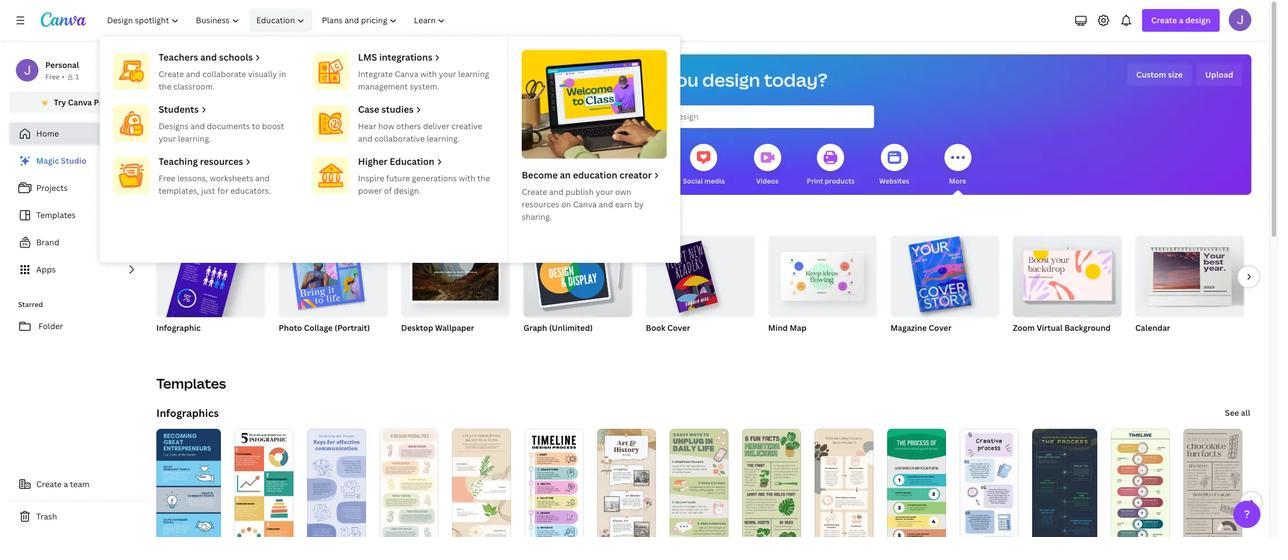 Task type: locate. For each thing, give the bounding box(es) containing it.
create inside button
[[36, 479, 62, 490]]

boost
[[262, 121, 284, 131]]

a
[[1180, 15, 1184, 26], [64, 479, 68, 490]]

group for zoom virtual background
[[1013, 231, 1122, 317]]

create a design button
[[1143, 9, 1220, 32]]

a left team
[[64, 479, 68, 490]]

more
[[950, 176, 967, 186]]

see all link
[[1224, 402, 1252, 425]]

0 vertical spatial a
[[1180, 15, 1184, 26]]

desktop
[[401, 323, 433, 333]]

0 vertical spatial in
[[279, 69, 286, 79]]

canva inside 'button'
[[68, 97, 92, 108]]

None search field
[[534, 105, 874, 128]]

resources up worksheets
[[200, 155, 243, 168]]

become an education creator
[[522, 169, 652, 181]]

you right will
[[665, 67, 699, 92]]

and up educators.
[[255, 173, 270, 184]]

resources up sharing.
[[522, 199, 560, 210]]

× inside magazine cover 8.5 × 11 in
[[903, 337, 906, 347]]

× inside infographic 800 × 2000 px
[[172, 337, 175, 347]]

teachers and schools
[[159, 51, 253, 63]]

0 vertical spatial canva
[[395, 69, 419, 79]]

and down hear
[[358, 133, 373, 144]]

0 vertical spatial your
[[439, 69, 456, 79]]

print products
[[807, 176, 855, 186]]

photo
[[279, 323, 302, 333]]

inspire future generations with the power of design.
[[358, 173, 490, 196]]

custom
[[1137, 69, 1167, 80]]

create down teachers
[[159, 69, 184, 79]]

in inside create and collaborate visually in the classroom.
[[279, 69, 286, 79]]

1 vertical spatial you
[[450, 176, 463, 186]]

photo collage (portrait) group
[[279, 236, 388, 348]]

cover for book cover
[[668, 323, 691, 333]]

education inside education dropdown button
[[256, 15, 295, 26]]

magazine cover 8.5 × 11 in
[[891, 323, 952, 347]]

cover for magazine cover 8.5 × 11 in
[[929, 323, 952, 333]]

0 horizontal spatial templates
[[36, 210, 76, 220]]

0 vertical spatial free
[[45, 72, 60, 82]]

1 vertical spatial your
[[159, 133, 176, 144]]

1 horizontal spatial in
[[916, 337, 922, 347]]

create a team
[[36, 479, 89, 490]]

inspire
[[358, 173, 384, 184]]

more button
[[945, 136, 972, 195]]

design up search search box
[[703, 67, 761, 92]]

group for magazine cover
[[891, 231, 1000, 317]]

schools
[[219, 51, 253, 63]]

and
[[200, 51, 217, 63], [186, 69, 201, 79], [191, 121, 205, 131], [358, 133, 373, 144], [255, 173, 270, 184], [549, 186, 564, 197], [599, 199, 613, 210]]

resources
[[200, 155, 243, 168], [522, 199, 560, 210]]

learning. inside designs and documents to boost your learning.
[[178, 133, 211, 144]]

mind map
[[769, 323, 807, 333]]

design
[[1186, 15, 1211, 26], [703, 67, 761, 92]]

earn
[[615, 199, 633, 210]]

2 vertical spatial your
[[596, 186, 614, 197]]

and inside free lessons, worksheets and templates, just for educators.
[[255, 173, 270, 184]]

1 vertical spatial resources
[[522, 199, 560, 210]]

your inside integrate canva with your learning management system.
[[439, 69, 456, 79]]

and up classroom.
[[186, 69, 201, 79]]

1 × from the left
[[172, 337, 175, 347]]

media
[[705, 176, 725, 186]]

1 horizontal spatial design
[[1186, 15, 1211, 26]]

collaborate
[[202, 69, 246, 79]]

the left docs
[[478, 173, 490, 184]]

1 vertical spatial in
[[916, 337, 922, 347]]

with inside integrate canva with your learning management system.
[[421, 69, 437, 79]]

2 cover from the left
[[929, 323, 952, 333]]

case
[[358, 103, 379, 116]]

(unlimited)
[[549, 323, 593, 333]]

create left team
[[36, 479, 62, 490]]

0 vertical spatial with
[[421, 69, 437, 79]]

resources inside create and publish your own resources on canva and earn by sharing.
[[522, 199, 560, 210]]

for you
[[438, 176, 463, 186]]

learning. down deliver
[[427, 133, 460, 144]]

your up system.
[[439, 69, 456, 79]]

0 vertical spatial templates
[[36, 210, 76, 220]]

templates up infographics link
[[156, 374, 226, 393]]

1 horizontal spatial you
[[665, 67, 699, 92]]

learning. inside 'hear how others deliver creative and collaborative learning.'
[[427, 133, 460, 144]]

all
[[1242, 408, 1251, 418]]

infographic
[[156, 323, 201, 333]]

what
[[580, 67, 629, 92]]

0 horizontal spatial resources
[[200, 155, 243, 168]]

design left the jacob simon icon
[[1186, 15, 1211, 26]]

social media button
[[683, 136, 725, 195]]

0 horizontal spatial your
[[159, 133, 176, 144]]

8.5 × 11 in button
[[891, 337, 934, 348]]

generations
[[412, 173, 457, 184]]

zoom virtual background group
[[1013, 231, 1122, 348]]

apps
[[36, 264, 56, 275]]

0 vertical spatial design
[[1186, 15, 1211, 26]]

list
[[9, 150, 147, 281]]

education menu
[[100, 36, 681, 263]]

0 horizontal spatial cover
[[668, 323, 691, 333]]

0 horizontal spatial ×
[[172, 337, 175, 347]]

photo collage (portrait)
[[279, 323, 370, 333]]

create for create a design
[[1152, 15, 1178, 26]]

0 horizontal spatial the
[[159, 81, 171, 92]]

calendar group
[[1136, 231, 1245, 348]]

cover right magazine
[[929, 323, 952, 333]]

with right for
[[459, 173, 476, 184]]

0 horizontal spatial learning.
[[178, 133, 211, 144]]

create up 'custom size'
[[1152, 15, 1178, 26]]

educators.
[[230, 185, 271, 196]]

1 vertical spatial a
[[64, 479, 68, 490]]

an
[[560, 169, 571, 181]]

in right 11 at the bottom right of the page
[[916, 337, 922, 347]]

2 horizontal spatial your
[[596, 186, 614, 197]]

2 vertical spatial canva
[[573, 199, 597, 210]]

a inside dropdown button
[[1180, 15, 1184, 26]]

for
[[438, 176, 449, 186]]

cover right book
[[668, 323, 691, 333]]

collaborative
[[375, 133, 425, 144]]

teachers
[[159, 51, 198, 63]]

infographic group
[[155, 228, 265, 372]]

with up system.
[[421, 69, 437, 79]]

1 horizontal spatial education
[[390, 155, 435, 168]]

jacob simon image
[[1229, 9, 1252, 31]]

worksheets
[[210, 173, 253, 184]]

0 horizontal spatial canva
[[68, 97, 92, 108]]

education button
[[249, 9, 312, 32]]

in right the visually
[[279, 69, 286, 79]]

and inside 'hear how others deliver creative and collaborative learning.'
[[358, 133, 373, 144]]

your down designs
[[159, 133, 176, 144]]

designs
[[159, 121, 189, 131]]

1 horizontal spatial learning.
[[427, 133, 460, 144]]

px
[[196, 337, 204, 347]]

1 vertical spatial design
[[703, 67, 761, 92]]

1 vertical spatial templates
[[156, 374, 226, 393]]

1 vertical spatial canva
[[68, 97, 92, 108]]

0 horizontal spatial in
[[279, 69, 286, 79]]

create inside create and collaborate visually in the classroom.
[[159, 69, 184, 79]]

create down become
[[522, 186, 547, 197]]

a up the size
[[1180, 15, 1184, 26]]

deliver
[[423, 121, 450, 131]]

magic studio
[[36, 155, 86, 166]]

create for create and collaborate visually in the classroom.
[[159, 69, 184, 79]]

creative
[[452, 121, 482, 131]]

graph (unlimited) group
[[524, 236, 633, 348]]

whiteboards
[[556, 176, 598, 186]]

0 horizontal spatial with
[[421, 69, 437, 79]]

mind
[[769, 323, 788, 333]]

1 horizontal spatial templates
[[156, 374, 226, 393]]

1 vertical spatial the
[[478, 173, 490, 184]]

1 vertical spatial free
[[159, 173, 175, 184]]

desktop wallpaper group
[[401, 236, 510, 348]]

templates down the projects
[[36, 210, 76, 220]]

create for create a team
[[36, 479, 62, 490]]

websites button
[[880, 136, 910, 195]]

group
[[155, 228, 265, 372], [646, 231, 755, 317], [769, 231, 877, 317], [891, 231, 1000, 317], [1013, 231, 1122, 317], [1136, 231, 1245, 317], [279, 236, 388, 317], [401, 236, 510, 317], [524, 236, 633, 317]]

videos button
[[754, 136, 781, 195]]

and left earn
[[599, 199, 613, 210]]

your left own
[[596, 186, 614, 197]]

templates
[[36, 210, 76, 220], [156, 374, 226, 393]]

free for free •
[[45, 72, 60, 82]]

create inside dropdown button
[[1152, 15, 1178, 26]]

infographics link
[[156, 406, 219, 420]]

canva inside create and publish your own resources on canva and earn by sharing.
[[573, 199, 597, 210]]

1 horizontal spatial free
[[159, 173, 175, 184]]

integrate canva with your learning management system.
[[358, 69, 489, 92]]

1 horizontal spatial with
[[459, 173, 476, 184]]

case studies
[[358, 103, 414, 116]]

and right designs
[[191, 121, 205, 131]]

will
[[632, 67, 661, 92]]

0 vertical spatial the
[[159, 81, 171, 92]]

education
[[256, 15, 295, 26], [390, 155, 435, 168]]

× right 800
[[172, 337, 175, 347]]

free left •
[[45, 72, 60, 82]]

11
[[907, 337, 915, 347]]

the up students
[[159, 81, 171, 92]]

0 horizontal spatial education
[[256, 15, 295, 26]]

1 vertical spatial with
[[459, 173, 476, 184]]

students
[[159, 103, 199, 116]]

× left 11 at the bottom right of the page
[[903, 337, 906, 347]]

creator
[[620, 169, 652, 181]]

canva down integrations
[[395, 69, 419, 79]]

cover
[[668, 323, 691, 333], [929, 323, 952, 333]]

a inside button
[[64, 479, 68, 490]]

classroom.
[[173, 81, 215, 92]]

cover inside magazine cover 8.5 × 11 in
[[929, 323, 952, 333]]

1 horizontal spatial your
[[439, 69, 456, 79]]

0 horizontal spatial you
[[450, 176, 463, 186]]

1 horizontal spatial cover
[[929, 323, 952, 333]]

docs button
[[500, 136, 527, 195]]

1 horizontal spatial ×
[[903, 337, 906, 347]]

on
[[562, 199, 571, 210]]

and up collaborate
[[200, 51, 217, 63]]

print
[[807, 176, 824, 186]]

free inside free lessons, worksheets and templates, just for educators.
[[159, 173, 175, 184]]

education up future in the top left of the page
[[390, 155, 435, 168]]

group for book cover
[[646, 231, 755, 317]]

the inside inspire future generations with the power of design.
[[478, 173, 490, 184]]

studio
[[61, 155, 86, 166]]

0 horizontal spatial a
[[64, 479, 68, 490]]

1 cover from the left
[[668, 323, 691, 333]]

background
[[1065, 323, 1111, 333]]

upload button
[[1197, 63, 1243, 86]]

1 vertical spatial education
[[390, 155, 435, 168]]

infographic 800 × 2000 px
[[156, 323, 204, 347]]

free lessons, worksheets and templates, just for educators.
[[159, 173, 271, 196]]

0 vertical spatial education
[[256, 15, 295, 26]]

learning. up teaching resources
[[178, 133, 211, 144]]

group for calendar
[[1136, 231, 1245, 317]]

1 horizontal spatial canva
[[395, 69, 419, 79]]

0 horizontal spatial free
[[45, 72, 60, 82]]

and inside designs and documents to boost your learning.
[[191, 121, 205, 131]]

your inside create and publish your own resources on canva and earn by sharing.
[[596, 186, 614, 197]]

create inside create and publish your own resources on canva and earn by sharing.
[[522, 186, 547, 197]]

2 × from the left
[[903, 337, 906, 347]]

1
[[75, 72, 79, 82]]

1 horizontal spatial the
[[478, 173, 490, 184]]

magic
[[36, 155, 59, 166]]

2 horizontal spatial canva
[[573, 199, 597, 210]]

magic studio link
[[9, 150, 147, 172]]

1 horizontal spatial a
[[1180, 15, 1184, 26]]

presentations button
[[618, 136, 664, 195]]

1 learning. from the left
[[178, 133, 211, 144]]

1 horizontal spatial resources
[[522, 199, 560, 210]]

0 vertical spatial resources
[[200, 155, 243, 168]]

your inside designs and documents to boost your learning.
[[159, 133, 176, 144]]

projects link
[[9, 177, 147, 200]]

2 learning. from the left
[[427, 133, 460, 144]]

in
[[279, 69, 286, 79], [916, 337, 922, 347]]

free up templates,
[[159, 173, 175, 184]]

education up the visually
[[256, 15, 295, 26]]

canva down publish
[[573, 199, 597, 210]]

canva inside integrate canva with your learning management system.
[[395, 69, 419, 79]]

brand link
[[9, 231, 147, 254]]

you right for
[[450, 176, 463, 186]]

canva right try
[[68, 97, 92, 108]]



Task type: vqa. For each thing, say whether or not it's contained in the screenshot.


Task type: describe. For each thing, give the bounding box(es) containing it.
free for free lessons, worksheets and templates, just for educators.
[[159, 173, 175, 184]]

your for lms integrations
[[439, 69, 456, 79]]

a for design
[[1180, 15, 1184, 26]]

design inside dropdown button
[[1186, 15, 1211, 26]]

power
[[358, 185, 382, 196]]

create and publish your own resources on canva and earn by sharing.
[[522, 186, 644, 222]]

higher education
[[358, 155, 435, 168]]

what will you design today?
[[580, 67, 828, 92]]

800
[[156, 337, 170, 347]]

magazine cover group
[[891, 231, 1000, 348]]

group for mind map
[[769, 231, 877, 317]]

try canva pro button
[[9, 92, 147, 113]]

book cover group
[[646, 231, 755, 348]]

your for become an education creator
[[596, 186, 614, 197]]

upload
[[1206, 69, 1234, 80]]

list containing magic studio
[[9, 150, 147, 281]]

desktop wallpaper
[[401, 323, 474, 333]]

0 horizontal spatial design
[[703, 67, 761, 92]]

design.
[[394, 185, 421, 196]]

custom size
[[1137, 69, 1183, 80]]

a for team
[[64, 479, 68, 490]]

book cover
[[646, 323, 691, 333]]

templates link
[[9, 204, 147, 227]]

top level navigation element
[[100, 9, 681, 263]]

videos
[[757, 176, 779, 186]]

the inside create and collaborate visually in the classroom.
[[159, 81, 171, 92]]

hear
[[358, 121, 376, 131]]

websites
[[880, 176, 910, 186]]

hear how others deliver creative and collaborative learning.
[[358, 121, 482, 144]]

wallpaper
[[435, 323, 474, 333]]

in inside magazine cover 8.5 × 11 in
[[916, 337, 922, 347]]

infographics
[[156, 406, 219, 420]]

for
[[217, 185, 229, 196]]

group for desktop wallpaper
[[401, 236, 510, 317]]

try
[[54, 97, 66, 108]]

800 × 2000 px button
[[156, 337, 215, 348]]

folder
[[39, 321, 63, 332]]

starred
[[18, 300, 43, 309]]

teaching resources
[[159, 155, 243, 168]]

integrate
[[358, 69, 393, 79]]

social media
[[683, 176, 725, 186]]

create a team button
[[9, 473, 147, 496]]

graph
[[524, 323, 547, 333]]

create a design
[[1152, 15, 1211, 26]]

group for graph (unlimited)
[[524, 236, 633, 317]]

you inside button
[[450, 176, 463, 186]]

templates inside templates link
[[36, 210, 76, 220]]

zoom
[[1013, 323, 1035, 333]]

and inside create and collaborate visually in the classroom.
[[186, 69, 201, 79]]

trash link
[[9, 506, 147, 528]]

higher
[[358, 155, 388, 168]]

visually
[[248, 69, 277, 79]]

lessons,
[[177, 173, 208, 184]]

canva for with
[[395, 69, 419, 79]]

team
[[70, 479, 89, 490]]

book
[[646, 323, 666, 333]]

group for infographic
[[155, 228, 265, 372]]

lms
[[358, 51, 377, 63]]

and up on
[[549, 186, 564, 197]]

lms integrations
[[358, 51, 433, 63]]

print products button
[[807, 136, 855, 195]]

trash
[[36, 511, 57, 522]]

to
[[252, 121, 260, 131]]

learning
[[458, 69, 489, 79]]

pro
[[94, 97, 107, 108]]

education inside education menu
[[390, 155, 435, 168]]

future
[[386, 173, 410, 184]]

graph (unlimited)
[[524, 323, 593, 333]]

publish
[[566, 186, 594, 197]]

mind map group
[[769, 231, 877, 348]]

see
[[1226, 408, 1240, 418]]

group for photo collage (portrait)
[[279, 236, 388, 317]]

home link
[[9, 122, 147, 145]]

see all
[[1226, 408, 1251, 418]]

just
[[201, 185, 215, 196]]

system.
[[410, 81, 440, 92]]

integrations
[[379, 51, 433, 63]]

documents
[[207, 121, 250, 131]]

8.5
[[891, 337, 901, 347]]

magazine
[[891, 323, 927, 333]]

(portrait)
[[335, 323, 370, 333]]

collage
[[304, 323, 333, 333]]

projects
[[36, 183, 68, 193]]

sharing.
[[522, 211, 552, 222]]

virtual
[[1037, 323, 1063, 333]]

custom size button
[[1128, 63, 1192, 86]]

with inside inspire future generations with the power of design.
[[459, 173, 476, 184]]

0 vertical spatial you
[[665, 67, 699, 92]]

create for create and publish your own resources on canva and earn by sharing.
[[522, 186, 547, 197]]

designs and documents to boost your learning.
[[159, 121, 284, 144]]

others
[[396, 121, 421, 131]]

whiteboards button
[[556, 136, 598, 195]]

presentations
[[618, 176, 664, 186]]

how
[[378, 121, 394, 131]]

Search search field
[[557, 106, 852, 128]]

templates,
[[159, 185, 199, 196]]

for you button
[[437, 136, 464, 195]]

canva for pro
[[68, 97, 92, 108]]

create and collaborate visually in the classroom.
[[159, 69, 286, 92]]

teaching
[[159, 155, 198, 168]]

folder button
[[9, 315, 147, 338]]

home
[[36, 128, 59, 139]]

folder link
[[9, 315, 147, 338]]



